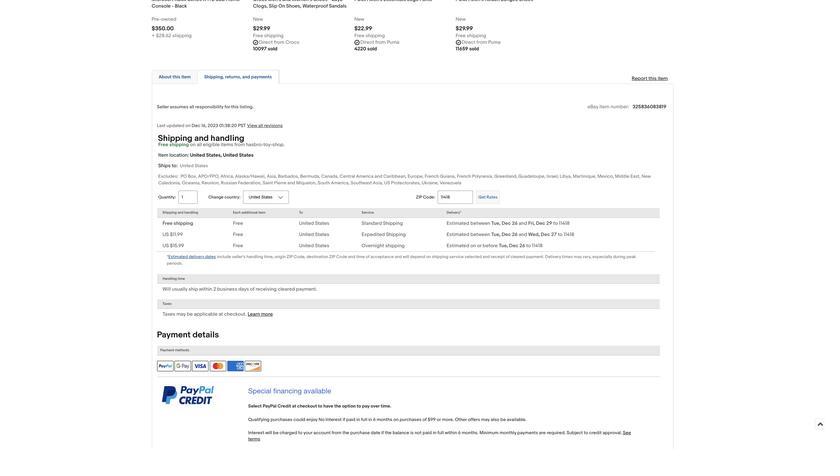 Task type: locate. For each thing, give the bounding box(es) containing it.
11418 for estimated between tue, dec 26 and wed, dec 27 to 11418
[[564, 231, 574, 238]]

states
[[239, 152, 254, 159], [195, 163, 208, 169], [315, 220, 329, 226], [315, 231, 329, 238], [315, 243, 329, 249]]

direct
[[259, 39, 273, 46], [360, 39, 374, 46], [462, 39, 476, 46]]

0 horizontal spatial may
[[176, 311, 186, 318]]

1 new text field from the left
[[253, 16, 263, 23]]

this right for
[[231, 104, 239, 110]]

from up the 10097 sold
[[274, 39, 284, 46]]

0 horizontal spatial or
[[437, 417, 441, 423]]

$29.99 text field
[[253, 25, 270, 32]]

this
[[173, 74, 180, 80], [649, 75, 657, 82], [231, 104, 239, 110]]

$22.99 text field
[[354, 25, 372, 32]]

direct from puma for $29.99
[[462, 39, 501, 46]]

0 vertical spatial payments
[[251, 74, 272, 80]]

1 vertical spatial between
[[470, 231, 490, 238]]

0 vertical spatial handling
[[211, 133, 244, 144]]

series
[[188, 0, 202, 3]]

all right view
[[258, 123, 263, 129]]

27
[[551, 231, 557, 238]]

new text field for direct from puma
[[456, 16, 466, 23]]

account
[[313, 430, 331, 436]]

if
[[343, 417, 345, 423], [381, 430, 384, 436]]

estimated for estimated between tue, dec 26 and wed, dec 27 to 11418
[[447, 231, 469, 238]]

item for report this item
[[658, 75, 668, 82]]

new for 10097 sold
[[253, 16, 263, 22]]

direct from puma for $22.99
[[360, 39, 399, 46]]

this inside button
[[173, 74, 180, 80]]

1 horizontal spatial 6
[[458, 430, 461, 436]]

0 horizontal spatial full
[[361, 417, 367, 423]]

east,
[[631, 174, 641, 179]]

united states for overnight shipping
[[299, 243, 329, 249]]

in up purchase
[[356, 417, 360, 423]]

11418 down the wed,
[[532, 243, 543, 249]]

payments down 10097
[[251, 74, 272, 80]]

1 vertical spatial asia,
[[373, 180, 383, 186]]

united states
[[180, 163, 208, 169], [299, 220, 329, 226], [299, 231, 329, 238], [299, 243, 329, 249]]

dec down the estimated between tue, dec 26 and fri, dec 29 to 11418
[[502, 231, 511, 238]]

payments inside button
[[251, 74, 272, 80]]

asia, down america
[[373, 180, 383, 186]]

0 horizontal spatial zip
[[287, 254, 293, 259]]

3 direct from the left
[[462, 39, 476, 46]]

updated
[[167, 123, 184, 129]]

dec left "27"
[[541, 231, 550, 238]]

and inside shipping and handling free shipping on all eligible items from hasbro-toy-shop.
[[194, 133, 209, 144]]

2 vertical spatial all
[[197, 142, 202, 148]]

ships to:
[[158, 163, 178, 169]]

2 free shipping text field from the left
[[456, 33, 486, 39]]

applicable
[[194, 311, 218, 318]]

in
[[356, 417, 360, 423], [368, 417, 372, 423], [433, 430, 436, 436]]

0 horizontal spatial french
[[425, 174, 439, 179]]

1 horizontal spatial or
[[477, 243, 482, 249]]

from right account
[[332, 430, 341, 436]]

tue, up receipt at the bottom
[[499, 243, 508, 249]]

0 horizontal spatial direct
[[259, 39, 273, 46]]

new text field up $29.99 text field at top
[[456, 16, 466, 23]]

0 horizontal spatial $29.99
[[253, 25, 270, 32]]

purchases up is
[[400, 417, 422, 423]]

is
[[410, 430, 414, 436]]

0 horizontal spatial time
[[178, 277, 185, 281]]

1 vertical spatial be
[[500, 417, 506, 423]]

taxes for taxes
[[163, 302, 172, 306]]

from up 4220 sold
[[375, 39, 386, 46]]

handling for include seller's handling time, origin zip code, destination zip code and time of acceptance and will depend on shipping service selected and receipt of cleared payment. delivery times may vary, especially during peak periods.
[[247, 254, 263, 259]]

2 french from the left
[[457, 174, 471, 179]]

polynesia,
[[472, 174, 493, 179]]

report this item link
[[629, 72, 671, 85]]

item
[[158, 152, 168, 159]]

2 vertical spatial tue,
[[499, 243, 508, 249]]

2 puma from the left
[[488, 39, 501, 46]]

0 vertical spatial -
[[329, 0, 331, 3]]

and left fri,
[[519, 220, 527, 226]]

2 new $29.99 free shipping from the left
[[456, 16, 486, 39]]

zip right origin on the bottom left of page
[[287, 254, 293, 259]]

are
[[539, 430, 546, 436]]

at right credit
[[292, 404, 296, 409]]

shipping down updated
[[158, 133, 192, 144]]

standard
[[362, 220, 382, 226]]

see
[[623, 430, 631, 436]]

1 direct from puma text field from the left
[[360, 39, 399, 46]]

from for 10097 sold
[[274, 39, 284, 46]]

listing.
[[240, 104, 254, 110]]

0 horizontal spatial crocs
[[253, 0, 267, 3]]

ssd
[[216, 0, 225, 3]]

1 horizontal spatial puma
[[488, 39, 501, 46]]

payment. inside include seller's handling time, origin zip code, destination zip code and time of acceptance and will depend on shipping service selected and receipt of cleared payment. delivery times may vary, especially during peak periods.
[[526, 254, 544, 259]]

estimated for estimated between tue, dec 26 and fri, dec 29 to 11418
[[447, 220, 469, 226]]

Free shipping text field
[[354, 33, 385, 39], [456, 33, 486, 39]]

new for 4220 sold
[[354, 16, 364, 22]]

1 horizontal spatial full
[[437, 430, 444, 436]]

6 left months
[[373, 417, 376, 423]]

26 for fri,
[[512, 220, 518, 226]]

will left depend
[[403, 254, 409, 259]]

po
[[181, 174, 187, 179]]

time inside include seller's handling time, origin zip code, destination zip code and time of acceptance and will depend on shipping service selected and receipt of cleared payment. delivery times may vary, especially during peak periods.
[[356, 254, 365, 259]]

tab list
[[152, 69, 673, 84]]

1 vertical spatial full
[[437, 430, 444, 436]]

0 horizontal spatial be
[[187, 311, 193, 318]]

1 $29.99 from the left
[[253, 25, 270, 32]]

free
[[253, 33, 263, 39], [354, 33, 364, 39], [456, 33, 466, 39], [158, 142, 168, 148], [163, 220, 172, 226], [233, 220, 243, 226], [233, 231, 243, 238], [233, 243, 243, 249]]

expedited shipping
[[362, 231, 406, 238]]

0 horizontal spatial -
[[172, 3, 174, 9]]

2 direct from the left
[[360, 39, 374, 46]]

this right report at the right of the page
[[649, 75, 657, 82]]

all
[[189, 104, 194, 110], [258, 123, 263, 129], [197, 142, 202, 148]]

shipping inside shipping and handling free shipping on all eligible items from hasbro-toy-shop.
[[158, 133, 192, 144]]

us down caribbean,
[[384, 180, 390, 186]]

of left $99
[[423, 417, 427, 423]]

on right updated
[[185, 123, 191, 129]]

new $29.99 free shipping for direct from puma
[[456, 16, 486, 39]]

+
[[152, 33, 155, 39]]

2 $29.99 from the left
[[456, 25, 473, 32]]

items
[[221, 142, 233, 148]]

2 sold from the left
[[367, 46, 377, 52]]

offers
[[468, 417, 480, 423]]

2 between from the top
[[470, 231, 490, 238]]

report
[[632, 75, 648, 82]]

full down more.
[[437, 430, 444, 436]]

in down pay
[[368, 417, 372, 423]]

1 vertical spatial payment.
[[296, 286, 317, 292]]

ebay
[[588, 104, 598, 110]]

16,
[[201, 123, 207, 129]]

shipping and handling
[[163, 211, 198, 215]]

interest up 'terms'
[[248, 430, 264, 436]]

2 horizontal spatial all
[[258, 123, 263, 129]]

-
[[329, 0, 331, 3], [172, 3, 174, 9]]

in down $99
[[433, 430, 436, 436]]

1 horizontal spatial -
[[329, 0, 331, 3]]

be left applicable at the left
[[187, 311, 193, 318]]

be left charged
[[273, 430, 279, 436]]

1 horizontal spatial crocs
[[286, 39, 299, 46]]

0 vertical spatial 11418
[[559, 220, 570, 226]]

of down overnight at the left of page
[[366, 254, 370, 259]]

Free shipping text field
[[253, 33, 284, 39]]

to
[[299, 211, 303, 215]]

1 horizontal spatial interest
[[326, 417, 342, 423]]

from inside text field
[[274, 39, 284, 46]]

direct from puma text field down $29.99 text field at top
[[462, 39, 501, 46]]

handling down "01:38:20"
[[211, 133, 244, 144]]

0 horizontal spatial free shipping text field
[[354, 33, 385, 39]]

origin
[[275, 254, 286, 259]]

0 vertical spatial payment
[[157, 330, 191, 340]]

0 vertical spatial will
[[403, 254, 409, 259]]

- inside microsoft xbox series x 1tb ssd home console - black
[[172, 3, 174, 9]]

0 vertical spatial may
[[574, 254, 582, 259]]

0 horizontal spatial purchases
[[271, 417, 292, 423]]

free inside "new $22.99 free shipping"
[[354, 33, 364, 39]]

purchases down credit
[[271, 417, 292, 423]]

1 vertical spatial crocs
[[286, 39, 299, 46]]

2 horizontal spatial sold
[[469, 46, 479, 52]]

0 horizontal spatial sold
[[268, 46, 278, 52]]

learn
[[248, 311, 260, 318]]

crocs up clogs,
[[253, 0, 267, 3]]

asia, up 'saint'
[[267, 174, 277, 179]]

sold right 11659
[[469, 46, 479, 52]]

direct inside text field
[[259, 39, 273, 46]]

1 vertical spatial paid
[[423, 430, 432, 436]]

from right items
[[234, 142, 245, 148]]

microsoft
[[152, 0, 173, 3]]

1 between from the top
[[470, 220, 490, 226]]

or left the before
[[477, 243, 482, 249]]

1 horizontal spatial new $29.99 free shipping
[[456, 16, 486, 39]]

option
[[342, 404, 356, 409]]

tue, for fri, dec 29
[[491, 220, 501, 226]]

sold inside text box
[[469, 46, 479, 52]]

1 vertical spatial if
[[381, 430, 384, 436]]

11418 right "27"
[[564, 231, 574, 238]]

payment methods
[[160, 348, 189, 353]]

terms
[[248, 436, 260, 442]]

estimated delivery dates link
[[168, 254, 216, 260]]

united states for expedited shipping
[[299, 231, 329, 238]]

periods.
[[167, 261, 183, 266]]

1 vertical spatial or
[[437, 417, 441, 423]]

tue, up estimated on or before tue, dec 26 to 11418
[[491, 231, 501, 238]]

1 vertical spatial us
[[163, 231, 169, 238]]

1 horizontal spatial direct from puma
[[462, 39, 501, 46]]

1 horizontal spatial french
[[457, 174, 471, 179]]

1 horizontal spatial purchases
[[400, 417, 422, 423]]

new $29.99 free shipping up "11659 sold" in the top of the page
[[456, 16, 486, 39]]

new $29.99 free shipping
[[253, 16, 284, 39], [456, 16, 486, 39]]

protectorates,
[[391, 180, 421, 186]]

2 purchases from the left
[[400, 417, 422, 423]]

all right assumes
[[189, 104, 194, 110]]

time down overnight at the left of page
[[356, 254, 365, 259]]

26 up estimated between tue, dec 26 and wed, dec 27 to 11418
[[512, 220, 518, 226]]

google pay image
[[175, 361, 191, 371]]

cleared
[[511, 254, 525, 259], [278, 286, 295, 292]]

New text field
[[253, 16, 263, 23], [456, 16, 466, 23]]

0 horizontal spatial if
[[343, 417, 345, 423]]

0 vertical spatial at
[[219, 311, 223, 318]]

may up "payment details"
[[176, 311, 186, 318]]

2 horizontal spatial direct
[[462, 39, 476, 46]]

us up *
[[163, 243, 169, 249]]

+ $28.62 shipping text field
[[152, 33, 192, 39]]

*
[[167, 254, 168, 259]]

french up venezuela
[[457, 174, 471, 179]]

of right receipt at the bottom
[[506, 254, 510, 259]]

be right also
[[500, 417, 506, 423]]

delivery*
[[447, 211, 461, 215]]

0 horizontal spatial direct from puma
[[360, 39, 399, 46]]

shipping up the expedited shipping
[[383, 220, 403, 226]]

america
[[356, 174, 374, 179]]

0 vertical spatial taxes
[[163, 302, 172, 306]]

1 horizontal spatial payment.
[[526, 254, 544, 259]]

Direct from Puma text field
[[360, 39, 399, 46], [462, 39, 501, 46]]

new $29.99 free shipping up direct from crocs
[[253, 16, 284, 39]]

payment left 'methods'
[[160, 348, 174, 353]]

0 horizontal spatial interest
[[248, 430, 264, 436]]

1 horizontal spatial within
[[445, 430, 457, 436]]

2 vertical spatial be
[[273, 430, 279, 436]]

0 vertical spatial all
[[189, 104, 194, 110]]

from up "11659 sold" in the top of the page
[[477, 39, 487, 46]]

and up free shipping
[[178, 211, 183, 215]]

item for each additional item
[[258, 211, 265, 215]]

$29.99 for direct from crocs
[[253, 25, 270, 32]]

0 vertical spatial asia,
[[267, 174, 277, 179]]

and left receipt at the bottom
[[483, 254, 490, 259]]

estimated between tue, dec 26 and wed, dec 27 to 11418
[[447, 231, 574, 238]]

Pre-owned text field
[[152, 16, 176, 23]]

united
[[190, 152, 205, 159], [223, 152, 238, 159], [180, 163, 194, 169], [299, 220, 314, 226], [299, 231, 314, 238], [299, 243, 314, 249]]

zip left code
[[329, 254, 335, 259]]

2 horizontal spatial the
[[385, 430, 392, 436]]

us left $11.99
[[163, 231, 169, 238]]

the right have
[[334, 404, 341, 409]]

for
[[225, 104, 230, 110]]

0 horizontal spatial this
[[173, 74, 180, 80]]

1 vertical spatial will
[[265, 430, 272, 436]]

returns,
[[225, 74, 241, 80]]

1 direct from puma from the left
[[360, 39, 399, 46]]

new inside "new $22.99 free shipping"
[[354, 16, 364, 22]]

taxes for taxes may be applicable at checkout. learn more
[[163, 311, 175, 318]]

this for about
[[173, 74, 180, 80]]

console
[[152, 3, 171, 9]]

available.
[[507, 417, 526, 423]]

pre-owned $350.00 + $28.62 shipping
[[152, 16, 192, 39]]

direct for 10097
[[259, 39, 273, 46]]

overnight
[[362, 243, 384, 249]]

1 taxes from the top
[[163, 302, 172, 306]]

the left purchase
[[342, 430, 349, 436]]

discover image
[[245, 361, 261, 371]]

crocs inside text field
[[286, 39, 299, 46]]

estimated on or before tue, dec 26 to 11418
[[447, 243, 543, 249]]

1 horizontal spatial handling
[[211, 133, 244, 144]]

owned
[[161, 16, 176, 22]]

usually
[[172, 286, 187, 292]]

handling inside include seller's handling time, origin zip code, destination zip code and time of acceptance and will depend on shipping service selected and receipt of cleared payment. delivery times may vary, especially during peak periods.
[[247, 254, 263, 259]]

1 direct from the left
[[259, 39, 273, 46]]

location:
[[169, 152, 189, 159]]

item right the additional
[[258, 211, 265, 215]]

1 free shipping text field from the left
[[354, 33, 385, 39]]

shipping inside "new $22.99 free shipping"
[[366, 33, 385, 39]]

1 new $29.99 free shipping from the left
[[253, 16, 284, 39]]

zip left the code:
[[416, 195, 422, 200]]

- inside crocs men's and women's shoes - baya clogs, slip on shoes, waterproof sandals
[[329, 0, 331, 3]]

time
[[356, 254, 365, 259], [178, 277, 185, 281]]

sold for 10097 sold
[[268, 46, 278, 52]]

dec down estimated between tue, dec 26 and wed, dec 27 to 11418
[[509, 243, 518, 249]]

1 vertical spatial 11418
[[564, 231, 574, 238]]

paypal image
[[157, 361, 173, 371]]

this for report
[[649, 75, 657, 82]]

sandals
[[329, 3, 347, 9]]

the right date
[[385, 430, 392, 436]]

may left also
[[481, 417, 490, 423]]

1 vertical spatial 26
[[512, 231, 518, 238]]

more
[[261, 311, 273, 318]]

and down 16,
[[194, 133, 209, 144]]

1 vertical spatial tue,
[[491, 231, 501, 238]]

0 horizontal spatial new text field
[[253, 16, 263, 23]]

2 taxes from the top
[[163, 311, 175, 318]]

1 puma from the left
[[387, 39, 399, 46]]

credit
[[278, 404, 291, 409]]

available
[[304, 387, 331, 395]]

3 sold from the left
[[469, 46, 479, 52]]

1 horizontal spatial time
[[356, 254, 365, 259]]

tue, up estimated between tue, dec 26 and wed, dec 27 to 11418
[[491, 220, 501, 226]]

6 left months.
[[458, 430, 461, 436]]

new up $22.99 text field
[[354, 16, 364, 22]]

from for 4220 sold
[[375, 39, 386, 46]]

may left vary,
[[574, 254, 582, 259]]

sold down direct from crocs
[[268, 46, 278, 52]]

1 sold from the left
[[268, 46, 278, 52]]

1 vertical spatial payment
[[160, 348, 174, 353]]

direct for 4220
[[360, 39, 374, 46]]

0 horizontal spatial payments
[[251, 74, 272, 80]]

to down the wed,
[[526, 243, 531, 249]]

direct up the 10097 sold
[[259, 39, 273, 46]]

item right about
[[181, 74, 191, 80]]

paid right not
[[423, 430, 432, 436]]

on up item location: united states, united states
[[190, 142, 196, 148]]

seller's
[[232, 254, 246, 259]]

handling down quantity: text box
[[184, 211, 198, 215]]

0 vertical spatial be
[[187, 311, 193, 318]]

Quantity: text field
[[179, 191, 198, 204]]

to left pay
[[357, 404, 361, 409]]

change
[[208, 195, 224, 200]]

revisions
[[264, 123, 283, 129]]

item inside button
[[181, 74, 191, 80]]

or right $99
[[437, 417, 441, 423]]

and right returns,
[[242, 74, 250, 80]]

4220
[[354, 46, 366, 52]]

handling inside shipping and handling free shipping on all eligible items from hasbro-toy-shop.
[[211, 133, 244, 144]]

0 vertical spatial paid
[[346, 417, 355, 423]]

middle
[[615, 174, 629, 179]]

2 direct from puma from the left
[[462, 39, 501, 46]]

this right about
[[173, 74, 180, 80]]

2 vertical spatial handling
[[247, 254, 263, 259]]

financing
[[273, 387, 302, 395]]

2 vertical spatial us
[[163, 243, 169, 249]]

0 vertical spatial time
[[356, 254, 365, 259]]

crocs right free shipping text box
[[286, 39, 299, 46]]

2 new text field from the left
[[456, 16, 466, 23]]

will down qualifying
[[265, 430, 272, 436]]

time.
[[381, 404, 391, 409]]

1 purchases from the left
[[271, 417, 292, 423]]

1 vertical spatial payments
[[517, 430, 538, 436]]

0 vertical spatial 26
[[512, 220, 518, 226]]

free shipping text field down $29.99 text field at top
[[456, 33, 486, 39]]

1 horizontal spatial be
[[273, 430, 279, 436]]

$29.99 up free shipping text box
[[253, 25, 270, 32]]

canada,
[[321, 174, 339, 179]]

of right days
[[250, 286, 255, 292]]

report this item
[[632, 75, 668, 82]]

handling
[[163, 277, 177, 281]]

0 horizontal spatial handling
[[184, 211, 198, 215]]

$350.00
[[152, 25, 174, 32]]

0 horizontal spatial at
[[219, 311, 223, 318]]

2 direct from puma text field from the left
[[462, 39, 501, 46]]

time up usually
[[178, 277, 185, 281]]

shipping
[[172, 33, 192, 39], [264, 33, 284, 39], [366, 33, 385, 39], [467, 33, 486, 39], [169, 142, 189, 148], [174, 220, 193, 226], [385, 243, 405, 249], [432, 254, 449, 259]]

free inside shipping and handling free shipping on all eligible items from hasbro-toy-shop.
[[158, 142, 168, 148]]

shipping right $28.62
[[172, 33, 192, 39]]

1 horizontal spatial direct
[[360, 39, 374, 46]]

tue,
[[491, 220, 501, 226], [491, 231, 501, 238], [499, 243, 508, 249]]

1 vertical spatial handling
[[184, 211, 198, 215]]

monthly
[[500, 430, 516, 436]]

0 vertical spatial or
[[477, 243, 482, 249]]

2023
[[208, 123, 218, 129]]



Task type: describe. For each thing, give the bounding box(es) containing it.
ship
[[189, 286, 198, 292]]

interest will be charged to your account from the purchase date if the balance is not paid in full within 6 months. minimum monthly payments are required. subject to credit approval.
[[248, 430, 623, 436]]

1 horizontal spatial payments
[[517, 430, 538, 436]]

states for shipping
[[315, 220, 329, 226]]

shipping down $29.99 text field at top
[[467, 33, 486, 39]]

on inside include seller's handling time, origin zip code, destination zip code and time of acceptance and will depend on shipping service selected and receipt of cleared payment. delivery times may vary, especially during peak periods.
[[426, 254, 431, 259]]

change country:
[[208, 195, 241, 200]]

america,
[[331, 180, 350, 186]]

1tb
[[207, 0, 215, 3]]

direct from puma text field for $29.99
[[462, 39, 501, 46]]

1 vertical spatial 6
[[458, 430, 461, 436]]

dec left 29
[[536, 220, 545, 226]]

vary,
[[583, 254, 592, 259]]

delivery
[[189, 254, 204, 259]]

sold for 4220 sold
[[367, 46, 377, 52]]

last
[[157, 123, 166, 129]]

to right 29
[[553, 220, 558, 226]]

number:
[[611, 104, 629, 110]]

us $11.99
[[163, 231, 183, 238]]

tab list containing about this item
[[152, 69, 673, 84]]

all inside shipping and handling free shipping on all eligible items from hasbro-toy-shop.
[[197, 142, 202, 148]]

pst
[[238, 123, 246, 129]]

ZIP Code: text field
[[438, 191, 473, 204]]

0 vertical spatial full
[[361, 417, 367, 423]]

0 horizontal spatial paid
[[346, 417, 355, 423]]

item for about this item
[[181, 74, 191, 80]]

see terms link
[[248, 430, 631, 442]]

item location: united states, united states
[[158, 152, 254, 159]]

reunion,
[[202, 180, 220, 186]]

assumes
[[170, 104, 188, 110]]

0 vertical spatial if
[[343, 417, 345, 423]]

1 french from the left
[[425, 174, 439, 179]]

states for $11.99
[[315, 231, 329, 238]]

zip code:
[[416, 195, 435, 200]]

see terms
[[248, 430, 631, 442]]

visa image
[[192, 361, 209, 371]]

additional
[[242, 211, 258, 215]]

Direct from Crocs text field
[[259, 39, 299, 46]]

to left have
[[318, 404, 322, 409]]

puma for $22.99
[[387, 39, 399, 46]]

2 horizontal spatial zip
[[416, 195, 422, 200]]

on up the selected
[[470, 243, 476, 249]]

wed,
[[528, 231, 540, 238]]

2 vertical spatial may
[[481, 417, 490, 423]]

will usually ship within 2 business days of receiving cleared payment.
[[163, 286, 317, 292]]

free shipping text field for $29.99
[[456, 33, 486, 39]]

checkout.
[[224, 311, 247, 318]]

may inside include seller's handling time, origin zip code, destination zip code and time of acceptance and will depend on shipping service selected and receipt of cleared payment. delivery times may vary, especially during peak periods.
[[574, 254, 582, 259]]

shipping inside 'pre-owned $350.00 + $28.62 shipping'
[[172, 33, 192, 39]]

pre-
[[152, 16, 161, 22]]

sold for 11659 sold
[[469, 46, 479, 52]]

on right months
[[393, 417, 399, 423]]

approval.
[[603, 430, 622, 436]]

new text field for direct from crocs
[[253, 16, 263, 23]]

1 horizontal spatial in
[[368, 417, 372, 423]]

months
[[377, 417, 392, 423]]

New text field
[[354, 16, 364, 23]]

ukraine,
[[422, 180, 439, 186]]

guiana,
[[440, 174, 456, 179]]

master card image
[[210, 361, 226, 371]]

from for 11659 sold
[[477, 39, 487, 46]]

federation,
[[238, 180, 262, 186]]

0 horizontal spatial within
[[199, 286, 212, 292]]

26 for wed,
[[512, 231, 518, 238]]

$99
[[428, 417, 436, 423]]

quantity:
[[158, 195, 176, 200]]

select
[[248, 404, 262, 409]]

shipping,
[[204, 74, 224, 80]]

$29.99 for direct from puma
[[456, 25, 473, 32]]

puma for $29.99
[[488, 39, 501, 46]]

from inside shipping and handling free shipping on all eligible items from hasbro-toy-shop.
[[234, 142, 245, 148]]

1 vertical spatial interest
[[248, 430, 264, 436]]

us inside po box, apo/fpo, africa, alaska/hawaii, asia, barbados, bermuda, canada, central america and caribbean, europe, french guiana, french polynesia, greenland, guadeloupe, israel, libya, martinique, mexico, middle east, new caledonia, oceania, reunion, russian federation, saint pierre and miquelon, south america, southeast asia, us protectorates, ukraine, venezuela
[[384, 180, 390, 186]]

dates
[[205, 254, 216, 259]]

payment for payment methods
[[160, 348, 174, 353]]

shipping up include seller's handling time, origin zip code, destination zip code and time of acceptance and will depend on shipping service selected and receipt of cleared payment. delivery times may vary, especially during peak periods.
[[385, 243, 405, 249]]

and inside crocs men's and women's shoes - baya clogs, slip on shoes, waterproof sandals
[[282, 0, 291, 3]]

on
[[278, 3, 285, 9]]

1 vertical spatial within
[[445, 430, 457, 436]]

not
[[415, 430, 422, 436]]

united states for standard shipping
[[299, 220, 329, 226]]

0 horizontal spatial in
[[356, 417, 360, 423]]

dec left 16,
[[192, 123, 200, 129]]

$350.00 text field
[[152, 25, 174, 32]]

4220 sold text field
[[354, 46, 377, 52]]

months.
[[462, 430, 479, 436]]

2 horizontal spatial in
[[433, 430, 436, 436]]

us for overnight
[[163, 243, 169, 249]]

get rates
[[478, 195, 498, 200]]

to left the credit
[[584, 430, 588, 436]]

american express image
[[227, 361, 244, 371]]

and right america
[[375, 174, 382, 179]]

shipping and handling free shipping on all eligible items from hasbro-toy-shop.
[[158, 133, 285, 148]]

11659 sold text field
[[456, 46, 479, 52]]

1 horizontal spatial this
[[231, 104, 239, 110]]

dec up estimated between tue, dec 26 and wed, dec 27 to 11418
[[502, 220, 511, 226]]

$28.62
[[156, 33, 171, 39]]

new for 11659 sold
[[456, 16, 466, 22]]

shop.
[[272, 142, 285, 148]]

handling for shipping and handling
[[184, 211, 198, 215]]

1 vertical spatial all
[[258, 123, 263, 129]]

2 vertical spatial 11418
[[532, 243, 543, 249]]

caledonia,
[[158, 180, 181, 186]]

cleared inside include seller's handling time, origin zip code, destination zip code and time of acceptance and will depend on shipping service selected and receipt of cleared payment. delivery times may vary, especially during peak periods.
[[511, 254, 525, 259]]

shipping up direct from crocs
[[264, 33, 284, 39]]

item right ebay
[[600, 104, 609, 110]]

1 vertical spatial time
[[178, 277, 185, 281]]

select paypal credit at checkout to have the option to pay over time.
[[248, 404, 391, 409]]

acceptance
[[371, 254, 394, 259]]

10097 sold text field
[[253, 46, 278, 52]]

1 horizontal spatial zip
[[329, 254, 335, 259]]

on inside shipping and handling free shipping on all eligible items from hasbro-toy-shop.
[[190, 142, 196, 148]]

seller assumes all responsibility for this listing.
[[157, 104, 254, 110]]

qualifying
[[248, 417, 270, 423]]

$29.99 text field
[[456, 25, 473, 32]]

estimated for estimated on or before tue, dec 26 to 11418
[[447, 243, 469, 249]]

1 horizontal spatial asia,
[[373, 180, 383, 186]]

1 horizontal spatial the
[[342, 430, 349, 436]]

learn more link
[[248, 311, 273, 318]]

subject
[[567, 430, 583, 436]]

between for estimated between tue, dec 26 and fri, dec 29 to 11418
[[470, 220, 490, 226]]

selected
[[465, 254, 482, 259]]

0 horizontal spatial payment.
[[296, 286, 317, 292]]

pay
[[362, 404, 370, 409]]

qualifying purchases could enjoy no interest if paid in full in 6 months on purchases of $99 or more. other offers may also be available.
[[248, 417, 526, 423]]

be for taxes may be applicable at checkout. learn more
[[187, 311, 193, 318]]

minimum
[[480, 430, 499, 436]]

oceania,
[[182, 180, 201, 186]]

and inside button
[[242, 74, 250, 80]]

shipping inside shipping and handling free shipping on all eligible items from hasbro-toy-shop.
[[169, 142, 189, 148]]

and down barbados,
[[287, 180, 295, 186]]

shipping down shipping and handling
[[174, 220, 193, 226]]

seller
[[157, 104, 169, 110]]

be for interest will be charged to your account from the purchase date if the balance is not paid in full within 6 months. minimum monthly payments are required. subject to credit approval.
[[273, 430, 279, 436]]

direct for 11659
[[462, 39, 476, 46]]

men's
[[268, 0, 281, 3]]

receiving
[[256, 286, 277, 292]]

to left your
[[298, 430, 302, 436]]

2 vertical spatial 26
[[520, 243, 525, 249]]

get rates button
[[476, 191, 500, 204]]

southeast
[[351, 180, 372, 186]]

1 vertical spatial at
[[292, 404, 296, 409]]

0 horizontal spatial 6
[[373, 417, 376, 423]]

payment details
[[157, 330, 219, 340]]

bermuda,
[[300, 174, 320, 179]]

shipping up overnight shipping
[[386, 231, 406, 238]]

us for expedited
[[163, 231, 169, 238]]

special financing available
[[248, 387, 331, 395]]

box,
[[188, 174, 197, 179]]

tue, for wed, dec 27
[[491, 231, 501, 238]]

responsibility
[[195, 104, 224, 110]]

eligible
[[203, 142, 220, 148]]

before
[[483, 243, 498, 249]]

hasbro-
[[246, 142, 263, 148]]

africa,
[[221, 174, 234, 179]]

shipping up free shipping
[[163, 211, 177, 215]]

will inside include seller's handling time, origin zip code, destination zip code and time of acceptance and will depend on shipping service selected and receipt of cleared payment. delivery times may vary, especially during peak periods.
[[403, 254, 409, 259]]

and left the wed,
[[519, 231, 527, 238]]

0 vertical spatial interest
[[326, 417, 342, 423]]

greenland,
[[494, 174, 517, 179]]

shipping inside include seller's handling time, origin zip code, destination zip code and time of acceptance and will depend on shipping service selected and receipt of cleared payment. delivery times may vary, especially during peak periods.
[[432, 254, 449, 259]]

code:
[[423, 195, 435, 200]]

10097 sold
[[253, 46, 278, 52]]

handling for shipping and handling free shipping on all eligible items from hasbro-toy-shop.
[[211, 133, 244, 144]]

and right code
[[348, 254, 355, 259]]

1 vertical spatial may
[[176, 311, 186, 318]]

methods
[[175, 348, 189, 353]]

0 horizontal spatial will
[[265, 430, 272, 436]]

peak
[[626, 254, 636, 259]]

microsoft xbox series x 1tb ssd home console - black
[[152, 0, 240, 9]]

29
[[546, 220, 552, 226]]

days
[[238, 286, 249, 292]]

guadeloupe,
[[518, 174, 546, 179]]

include
[[217, 254, 231, 259]]

apo/fpo,
[[198, 174, 220, 179]]

direct from puma text field for $22.99
[[360, 39, 399, 46]]

destination
[[307, 254, 328, 259]]

time,
[[264, 254, 274, 259]]

free shipping text field for $22.99
[[354, 33, 385, 39]]

no
[[319, 417, 325, 423]]

new inside po box, apo/fpo, africa, alaska/hawaii, asia, barbados, bermuda, canada, central america and caribbean, europe, french guiana, french polynesia, greenland, guadeloupe, israel, libya, martinique, mexico, middle east, new caledonia, oceania, reunion, russian federation, saint pierre and miquelon, south america, southeast asia, us protectorates, ukraine, venezuela
[[642, 174, 651, 179]]

states for $15.99
[[315, 243, 329, 249]]

$11.99
[[170, 231, 183, 238]]

0 horizontal spatial the
[[334, 404, 341, 409]]

0 horizontal spatial all
[[189, 104, 194, 110]]

11418 for estimated between tue, dec 26 and fri, dec 29 to 11418
[[559, 220, 570, 226]]

payment for payment details
[[157, 330, 191, 340]]

israel,
[[547, 174, 559, 179]]

crocs inside crocs men's and women's shoes - baya clogs, slip on shoes, waterproof sandals
[[253, 0, 267, 3]]

also
[[491, 417, 499, 423]]

especially
[[593, 254, 612, 259]]

to right "27"
[[558, 231, 562, 238]]

new $22.99 free shipping
[[354, 16, 385, 39]]

new $29.99 free shipping for direct from crocs
[[253, 16, 284, 39]]

1 horizontal spatial paid
[[423, 430, 432, 436]]

between for estimated between tue, dec 26 and wed, dec 27 to 11418
[[470, 231, 490, 238]]

0 horizontal spatial cleared
[[278, 286, 295, 292]]

standard shipping
[[362, 220, 403, 226]]

and right acceptance
[[395, 254, 402, 259]]



Task type: vqa. For each thing, say whether or not it's contained in the screenshot.
Shipping to : default
no



